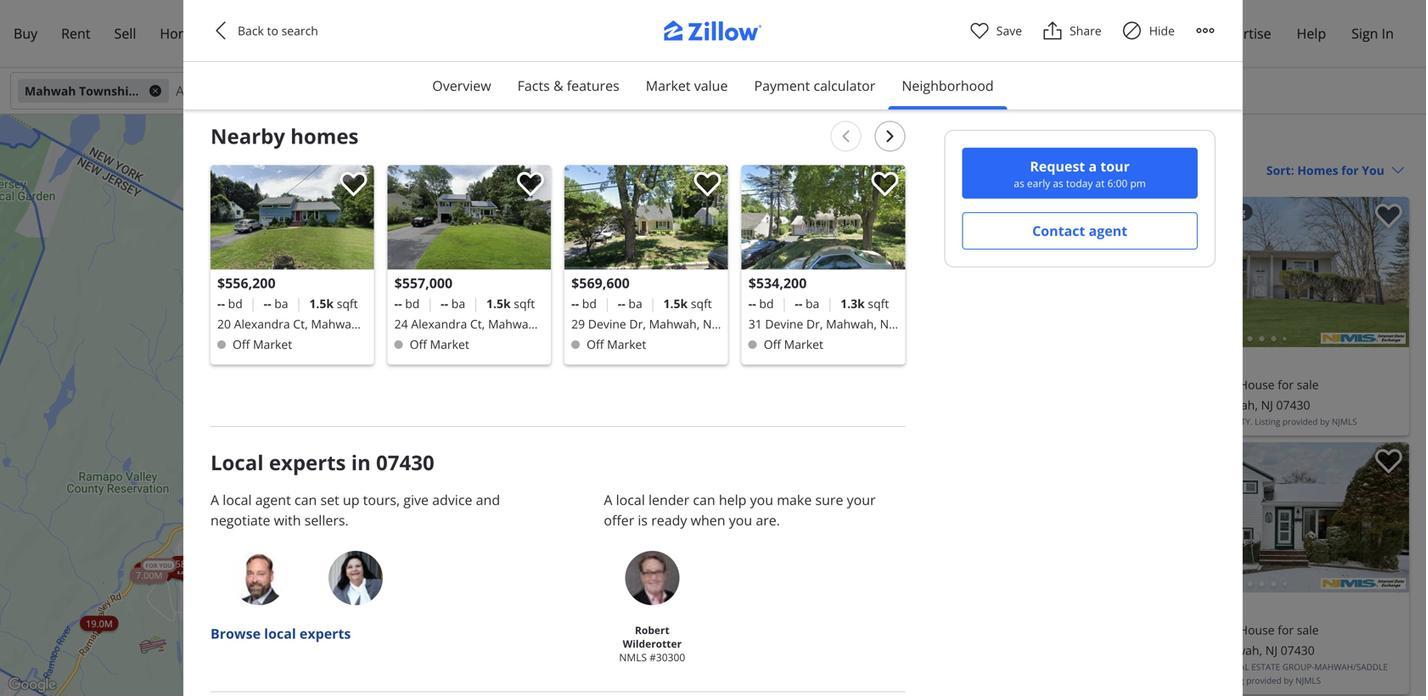 Task type: vqa. For each thing, say whether or not it's contained in the screenshot.
local agents list in the left bottom of the page
yes



Task type: locate. For each thing, give the bounding box(es) containing it.
agent inside a local agent can set up tours, give advice and negotiate with sellers.
[[255, 491, 291, 509]]

1 realty from the left
[[917, 416, 946, 428]]

0 vertical spatial .
[[1251, 416, 1253, 428]]

1 house from the top
[[1240, 377, 1275, 393]]

4 ba from the left
[[806, 295, 820, 312]]

1 vertical spatial save this home image
[[1376, 449, 1403, 474]]

6 | from the left
[[650, 294, 657, 312]]

listing down '21 bayberry dr, mahwah, nj 07430' link
[[1255, 416, 1281, 428]]

off inside 20 alexandra ct, mahwah, nj 07430 element
[[233, 336, 250, 352]]

4 sqft from the left
[[868, 295, 890, 312]]

2 off market from the left
[[410, 336, 470, 352]]

1 vertical spatial - house for sale
[[1233, 622, 1320, 638]]

2 vertical spatial chevron left image
[[1120, 262, 1141, 282]]

keller down $1,679,000
[[814, 416, 842, 428]]

21 bayberry dr, mahwah, nj 07430 link
[[1119, 395, 1403, 415]]

2 horizontal spatial alexandra
[[1135, 643, 1191, 659]]

you
[[750, 491, 774, 509], [729, 511, 753, 530]]

save this home image
[[1376, 204, 1403, 229], [1376, 449, 1403, 474]]

bar seating
[[820, 205, 878, 219]]

0 horizontal spatial can
[[295, 491, 317, 509]]

off market inside 20 alexandra ct, mahwah, nj 07430 element
[[233, 336, 292, 352]]

market inside the 31 devine dr, mahwah, nj 07430 element
[[785, 336, 824, 352]]

for up "22 alexandra ct, mahwah, nj 07430" link on the bottom right of the page
[[1278, 622, 1294, 638]]

- house for sale up '21 bayberry dr, mahwah, nj 07430' link
[[1233, 377, 1320, 393]]

local for negotiate
[[223, 491, 252, 509]]

1 vertical spatial agent
[[255, 491, 291, 509]]

market for $569,600
[[607, 336, 647, 352]]

0 vertical spatial township
[[79, 83, 136, 99]]

market down $557,000
[[430, 336, 470, 352]]

ct, for $557,000
[[470, 316, 485, 332]]

williams inside 21 bayberry dr, mahwah, nj 07430 keller williams valley realty . listing provided by njmls
[[1150, 416, 1189, 428]]

main content containing mahwah township nj real estate & homes for sale
[[790, 115, 1427, 696]]

dr, down chevron left icon
[[807, 316, 823, 332]]

contact agent button
[[963, 212, 1198, 250]]

off market inside the 31 devine dr, mahwah, nj 07430 element
[[764, 336, 824, 352]]

market down $569,600
[[607, 336, 647, 352]]

0 vertical spatial provided
[[1283, 416, 1319, 428]]

399k link right the 825k
[[413, 359, 446, 374]]

township inside filters element
[[79, 83, 136, 99]]

sqft for $556,200
[[337, 295, 358, 312]]

mahwah, left 29
[[488, 316, 539, 332]]

0 horizontal spatial to
[[267, 23, 279, 39]]

2 ba from the left
[[452, 295, 466, 312]]

1 horizontal spatial njmls
[[1332, 416, 1358, 428]]

0 horizontal spatial as
[[1014, 176, 1025, 190]]

house for 22 alexandra ct, mahwah, nj 07430
[[1240, 622, 1275, 638]]

house up "22 alexandra ct, mahwah, nj 07430" link on the bottom right of the page
[[1240, 622, 1275, 638]]

can inside a local agent can set up tours, give advice and negotiate with sellers.
[[295, 491, 317, 509]]

agent up with
[[255, 491, 291, 509]]

&
[[554, 76, 564, 95], [1083, 131, 1096, 154]]

valley inside 21 bayberry dr, mahwah, nj 07430 keller williams valley realty . listing provided by njmls
[[1191, 416, 1220, 428]]

1.5k for $556,200
[[309, 295, 334, 312]]

chevron left image left back
[[211, 20, 231, 41]]

you up are. at the bottom of the page
[[750, 491, 774, 509]]

loans
[[202, 24, 240, 42]]

off market inside 24 alexandra ct, mahwah, nj 07430 element
[[410, 336, 470, 352]]

market inside 20 alexandra ct, mahwah, nj 07430 element
[[253, 336, 292, 352]]

alexandra for $556,200
[[234, 316, 290, 332]]

township inside main content
[[882, 131, 961, 154]]

a
[[211, 491, 219, 509], [604, 491, 613, 509]]

ct, inside main content
[[1194, 643, 1209, 659]]

1.5k inside $556,200 -- bd | -- ba | 1.5k sqft 20 alexandra ct, mahwah, nj 07430
[[309, 295, 334, 312]]

hide image
[[1123, 20, 1143, 41]]

925k link
[[151, 563, 185, 578]]

0 vertical spatial 399k link
[[413, 359, 446, 374]]

2 for from the top
[[1278, 622, 1294, 638]]

399k right the 825k
[[419, 360, 440, 373]]

©2024
[[590, 686, 616, 696]]

sqft inside $556,200 -- bd | -- ba | 1.5k sqft 20 alexandra ct, mahwah, nj 07430
[[337, 295, 358, 312]]

0 horizontal spatial devine
[[588, 316, 627, 332]]

1 vertical spatial to
[[1186, 205, 1197, 219]]

399k link
[[413, 359, 446, 374], [301, 591, 334, 606]]

bd for $556,200
[[228, 295, 243, 312]]

local inside a local agent can set up tours, give advice and negotiate with sellers.
[[223, 491, 252, 509]]

overview button
[[419, 62, 505, 110]]

3 ba from the left
[[629, 295, 643, 312]]

a
[[1089, 157, 1097, 175], [742, 686, 746, 696]]

listing provided by njmls image
[[1322, 333, 1407, 344], [1322, 578, 1407, 589]]

1 a from the left
[[211, 491, 219, 509]]

robert wilderotter nmls #30300
[[620, 623, 686, 665]]

link
[[378, 390, 418, 413], [439, 456, 485, 479], [532, 473, 572, 496], [522, 475, 567, 498], [288, 585, 329, 608]]

nj
[[139, 83, 153, 99], [965, 131, 984, 154], [703, 316, 715, 332], [880, 316, 893, 332], [217, 336, 230, 352], [395, 336, 407, 352], [1262, 397, 1274, 413], [1266, 643, 1278, 659]]

provided inside 21 bayberry dr, mahwah, nj 07430 keller williams valley realty . listing provided by njmls
[[1283, 416, 1319, 428]]

2 realty from the left
[[1222, 416, 1251, 428]]

1 horizontal spatial chevron down image
[[843, 84, 856, 98]]

experts
[[269, 449, 346, 476], [300, 625, 351, 643]]

sqft inside $557,000 -- bd | -- ba | 1.5k sqft 24 alexandra ct, mahwah, nj 07430
[[514, 295, 535, 312]]

a up negotiate
[[211, 491, 219, 509]]

township for mahwah township nj real estate & homes for sale
[[882, 131, 961, 154]]

1 horizontal spatial as
[[1054, 176, 1064, 190]]

chevron left image up results
[[839, 129, 853, 143]]

. down '21 bayberry dr, mahwah, nj 07430' link
[[1251, 416, 1253, 428]]

a inside a local agent can set up tours, give advice and negotiate with sellers.
[[211, 491, 219, 509]]

mahwah, up real
[[1212, 643, 1263, 659]]

devine inside $569,600 -- bd | -- ba | 1.5k sqft 29 devine dr, mahwah, nj 07430
[[588, 316, 627, 332]]

alexandra up christie's
[[1135, 643, 1191, 659]]

1 vertical spatial house
[[1240, 622, 1275, 638]]

a up offer
[[604, 491, 613, 509]]

for
[[146, 562, 158, 570]]

mahwah, for $534,200
[[827, 316, 877, 332]]

to right back
[[267, 23, 279, 39]]

buy link
[[2, 14, 49, 54]]

0 horizontal spatial mahwah
[[25, 83, 76, 99]]

browse local experts
[[211, 625, 351, 643]]

to inside main content
[[1186, 205, 1197, 219]]

2 horizontal spatial chevron left image
[[1120, 262, 1141, 282]]

tours,
[[363, 491, 400, 509]]

$557,000
[[395, 274, 453, 292]]

a for a local agent can set up tours, give advice and negotiate with sellers.
[[211, 491, 219, 509]]

0 horizontal spatial realty
[[917, 416, 946, 428]]

1.5k inside $569,600 -- bd | -- ba | 1.5k sqft 29 devine dr, mahwah, nj 07430
[[664, 295, 688, 312]]

1 devine from the left
[[588, 316, 627, 332]]

local up offer
[[616, 491, 645, 509]]

can
[[295, 491, 317, 509], [693, 491, 716, 509]]

alexandra right 24
[[411, 316, 467, 332]]

off for $569,600
[[587, 336, 604, 352]]

dr, inside $569,600 -- bd | -- ba | 1.5k sqft 29 devine dr, mahwah, nj 07430
[[630, 316, 646, 332]]

mahwah, inside $534,200 -- bd | -- ba | 1.3k sqft 31 devine dr, mahwah, nj 07430
[[827, 316, 877, 332]]

set
[[321, 491, 340, 509]]

chevron left image down convenient
[[1120, 262, 1141, 282]]

1 vertical spatial for
[[1278, 622, 1294, 638]]

chevron down image left market value button
[[608, 84, 621, 98]]

0 vertical spatial njmls
[[1332, 416, 1358, 428]]

dr, inside 21 bayberry dr, mahwah, nj 07430 keller williams valley realty . listing provided by njmls
[[1188, 397, 1205, 413]]

shortcuts
[[506, 686, 542, 696]]

map
[[552, 686, 569, 696]]

as left early
[[1014, 176, 1025, 190]]

valley
[[886, 416, 915, 428], [1191, 416, 1220, 428]]

3 sqft from the left
[[691, 295, 712, 312]]

2 horizontal spatial dr,
[[1188, 397, 1205, 413]]

off
[[233, 336, 250, 352], [410, 336, 427, 352], [587, 336, 604, 352], [764, 336, 781, 352]]

nj inside $557,000 -- bd | -- ba | 1.5k sqft 24 alexandra ct, mahwah, nj 07430
[[395, 336, 407, 352]]

1 sqft from the left
[[337, 295, 358, 312]]

market up $1,679,000
[[785, 336, 824, 352]]

a for a local lender can help you make sure your offer is ready when you are.
[[604, 491, 613, 509]]

market left value
[[646, 76, 691, 95]]

0 vertical spatial listing provided by njmls image
[[1322, 333, 1407, 344]]

agent image image up "browse local experts"
[[232, 551, 286, 606]]

1 horizontal spatial 399k
[[419, 360, 440, 373]]

07430 inside $569,600 -- bd | -- ba | 1.5k sqft 29 devine dr, mahwah, nj 07430
[[572, 336, 606, 352]]

0 horizontal spatial njmls
[[1296, 675, 1322, 687]]

0 vertical spatial for
[[1278, 377, 1294, 393]]

property images, use arrow keys to navigate, image 1 of 22 group
[[1112, 197, 1410, 351]]

bd inside $556,200 -- bd | -- ba | 1.5k sqft 20 alexandra ct, mahwah, nj 07430
[[228, 295, 243, 312]]

mahwah, right bayberry
[[1208, 397, 1259, 413]]

& inside button
[[554, 76, 564, 95]]

tour
[[1101, 157, 1130, 175]]

google
[[618, 686, 644, 696]]

1 vertical spatial 399k link
[[301, 591, 334, 606]]

bd for $569,600
[[582, 295, 597, 312]]

0 horizontal spatial dr,
[[630, 316, 646, 332]]

1 for from the top
[[1278, 377, 1294, 393]]

nj inside $534,200 -- bd | -- ba | 1.3k sqft 31 devine dr, mahwah, nj 07430
[[880, 316, 893, 332]]

0 horizontal spatial agent
[[255, 491, 291, 509]]

5 | from the left
[[604, 294, 611, 312]]

22 alexandra ct, mahwah, nj 07430
[[1119, 643, 1315, 659]]

3 off market from the left
[[587, 336, 647, 352]]

1 off market from the left
[[233, 336, 292, 352]]

provided down estate
[[1247, 675, 1282, 687]]

. down the international on the bottom
[[1215, 675, 1217, 687]]

10 farmstead rd, mahwah, nj 07430 image
[[807, 443, 1105, 593]]

7 | from the left
[[781, 294, 788, 312]]

0 vertical spatial a
[[1089, 157, 1097, 175]]

0 horizontal spatial township
[[79, 83, 136, 99]]

399k
[[419, 360, 440, 373], [307, 592, 329, 605]]

0 horizontal spatial chevron down image
[[608, 84, 621, 98]]

3 1.5k from the left
[[664, 295, 688, 312]]

2 devine from the left
[[766, 316, 804, 332]]

chevron right image inside main navigation
[[230, 170, 250, 191]]

2 horizontal spatial 1.5k
[[664, 295, 688, 312]]

alexandra inside $556,200 -- bd | -- ba | 1.5k sqft 20 alexandra ct, mahwah, nj 07430
[[234, 316, 290, 332]]

off inside 24 alexandra ct, mahwah, nj 07430 element
[[410, 336, 427, 352]]

2 can from the left
[[693, 491, 716, 509]]

. inside 21 bayberry dr, mahwah, nj 07430 keller williams valley realty . listing provided by njmls
[[1251, 416, 1253, 428]]

1 vertical spatial &
[[1083, 131, 1096, 154]]

319k
[[396, 425, 417, 438]]

ct, right 20
[[293, 316, 308, 332]]

ba inside $569,600 -- bd | -- ba | 1.5k sqft 29 devine dr, mahwah, nj 07430
[[629, 295, 643, 312]]

1 horizontal spatial provided
[[1283, 416, 1319, 428]]

0 horizontal spatial williams
[[845, 416, 884, 428]]

2 williams from the left
[[1150, 416, 1189, 428]]

devine for $534,200
[[766, 316, 804, 332]]

1 horizontal spatial devine
[[766, 316, 804, 332]]

use
[[690, 686, 704, 696]]

0 vertical spatial house
[[1240, 377, 1275, 393]]

90k link
[[201, 233, 229, 249]]

valley down $1,679,000
[[886, 416, 915, 428]]

$556,200
[[217, 274, 276, 292]]

chevron down image
[[608, 84, 621, 98], [843, 84, 856, 98]]

2 horizontal spatial local
[[616, 491, 645, 509]]

market inside 29 devine dr, mahwah, nj 07430 "element"
[[607, 336, 647, 352]]

by
[[1321, 416, 1330, 428], [1285, 675, 1294, 687]]

for you 7.00m
[[136, 562, 172, 582]]

bd up 29
[[582, 295, 597, 312]]

can inside a local lender can help you make sure your offer is ready when you are.
[[693, 491, 716, 509]]

ba inside $556,200 -- bd | -- ba | 1.5k sqft 20 alexandra ct, mahwah, nj 07430
[[275, 295, 288, 312]]

can left the set
[[295, 491, 317, 509]]

local up negotiate
[[223, 491, 252, 509]]

alexandra inside $557,000 -- bd | -- ba | 1.5k sqft 24 alexandra ct, mahwah, nj 07430
[[411, 316, 467, 332]]

local for is
[[616, 491, 645, 509]]

0 vertical spatial listing
[[1255, 416, 1281, 428]]

2 save this home image from the top
[[1376, 449, 1403, 474]]

mahwah, inside $557,000 -- bd | -- ba | 1.5k sqft 24 alexandra ct, mahwah, nj 07430
[[488, 316, 539, 332]]

mahwah, for $557,000
[[488, 316, 539, 332]]

filters element
[[0, 68, 1427, 115]]

international
[[1163, 662, 1228, 673]]

0 horizontal spatial a
[[211, 491, 219, 509]]

house for 21 bayberry dr, mahwah, nj 07430
[[1240, 377, 1275, 393]]

off market inside 29 devine dr, mahwah, nj 07430 "element"
[[587, 336, 647, 352]]

2 house from the top
[[1240, 622, 1275, 638]]

1 vertical spatial listing provided by njmls image
[[1322, 578, 1407, 589]]

2 sqft from the left
[[514, 295, 535, 312]]

3 off from the left
[[587, 336, 604, 352]]

tour
[[193, 559, 210, 567]]

devine inside $534,200 -- bd | -- ba | 1.3k sqft 31 devine dr, mahwah, nj 07430
[[766, 316, 804, 332]]

realty
[[917, 416, 946, 428], [1222, 416, 1251, 428]]

1 horizontal spatial listing
[[1255, 416, 1281, 428]]

ba down $557,000
[[452, 295, 466, 312]]

1 save this home image from the top
[[1376, 204, 1403, 229]]

devine
[[588, 316, 627, 332], [766, 316, 804, 332]]

0 vertical spatial chevron down image
[[448, 84, 462, 98]]

0 vertical spatial agent
[[1089, 222, 1128, 240]]

as down 'request'
[[1054, 176, 1064, 190]]

mahwah/saddle
[[1315, 662, 1389, 673]]

sale up '21 bayberry dr, mahwah, nj 07430' link
[[1298, 377, 1320, 393]]

1 vertical spatial chevron left image
[[839, 129, 853, 143]]

bar
[[820, 205, 838, 219]]

& up request a tour as early as today at 6:00 pm
[[1083, 131, 1096, 154]]

1 1.5k from the left
[[309, 295, 334, 312]]

market inside 24 alexandra ct, mahwah, nj 07430 element
[[430, 336, 470, 352]]

williams down bayberry
[[1150, 416, 1189, 428]]

market down $556,200 at the top of the page
[[253, 336, 292, 352]]

neighborhood button
[[889, 62, 1008, 110]]

provided down '21 bayberry dr, mahwah, nj 07430' link
[[1283, 416, 1319, 428]]

off inside the 31 devine dr, mahwah, nj 07430 element
[[764, 336, 781, 352]]

today
[[1067, 176, 1093, 190]]

2 sale from the top
[[1298, 622, 1320, 638]]

a inside request a tour as early as today at 6:00 pm
[[1089, 157, 1097, 175]]

mahwah, inside $556,200 -- bd | -- ba | 1.5k sqft 20 alexandra ct, mahwah, nj 07430
[[311, 316, 362, 332]]

township left remove tag 'image'
[[79, 83, 136, 99]]

1 horizontal spatial williams
[[1150, 416, 1189, 428]]

chevron right image
[[230, 170, 250, 191], [1076, 262, 1096, 282], [1381, 262, 1401, 282], [1381, 507, 1401, 528]]

main content
[[790, 115, 1427, 696]]

1 horizontal spatial township
[[882, 131, 961, 154]]

williams down $1,679,000
[[845, 416, 884, 428]]

dr, down $569,600
[[630, 316, 646, 332]]

value
[[695, 76, 728, 95]]

you down help
[[729, 511, 753, 530]]

0 vertical spatial - house for sale
[[1233, 377, 1320, 393]]

2 off from the left
[[410, 336, 427, 352]]

bd inside $569,600 -- bd | -- ba | 1.5k sqft 29 devine dr, mahwah, nj 07430
[[582, 295, 597, 312]]

07430
[[233, 336, 267, 352], [410, 336, 444, 352], [572, 336, 606, 352], [749, 336, 783, 352], [1277, 397, 1311, 413], [376, 449, 435, 476], [1281, 643, 1315, 659]]

mahwah up results
[[807, 131, 878, 154]]

ct, inside $557,000 -- bd | -- ba | 1.5k sqft 24 alexandra ct, mahwah, nj 07430
[[470, 316, 485, 332]]

mahwah down buy 'link'
[[25, 83, 76, 99]]

mahwah, down 1.3k
[[827, 316, 877, 332]]

homes
[[291, 122, 359, 150]]

1 keller from the left
[[814, 416, 842, 428]]

agent image image down sellers.
[[329, 551, 383, 606]]

off inside 29 devine dr, mahwah, nj 07430 "element"
[[587, 336, 604, 352]]

property images, use arrow keys to navigate, image 1 of 45 group
[[807, 443, 1105, 593]]

1 horizontal spatial keller
[[1119, 416, 1147, 428]]

bd inside $557,000 -- bd | -- ba | 1.5k sqft 24 alexandra ct, mahwah, nj 07430
[[405, 295, 420, 312]]

20 alexandra ct, mahwah, nj 07430 element
[[211, 165, 374, 365]]

ba down chevron left icon
[[806, 295, 820, 312]]

1 horizontal spatial agent
[[1089, 222, 1128, 240]]

advertise link
[[1201, 14, 1284, 54]]

1 horizontal spatial a
[[604, 491, 613, 509]]

0 horizontal spatial 1.5k
[[309, 295, 334, 312]]

off for $534,200
[[764, 336, 781, 352]]

1 listing provided by njmls image from the top
[[1322, 333, 1407, 344]]

valley down '21 bayberry dr, mahwah, nj 07430' link
[[1191, 416, 1220, 428]]

chevron right image
[[884, 129, 897, 143]]

devine for $569,600
[[588, 316, 627, 332]]

market for $534,200
[[785, 336, 824, 352]]

by down '21 bayberry dr, mahwah, nj 07430' link
[[1321, 416, 1330, 428]]

ba down $556,200 at the top of the page
[[275, 295, 288, 312]]

0 vertical spatial &
[[554, 76, 564, 95]]

give
[[404, 491, 429, 509]]

sale
[[1193, 131, 1227, 154]]

825k
[[381, 365, 403, 378]]

a left map
[[742, 686, 746, 696]]

dr, inside $534,200 -- bd | -- ba | 1.3k sqft 31 devine dr, mahwah, nj 07430
[[807, 316, 823, 332]]

2 - house for sale from the top
[[1233, 622, 1320, 638]]

0 vertical spatial sale
[[1298, 377, 1320, 393]]

list item containing robert wilderotter nmls #30300
[[611, 551, 694, 665]]

map region
[[0, 79, 897, 696]]

1 off from the left
[[233, 336, 250, 352]]

to inside the back to search link
[[267, 23, 279, 39]]

estate
[[1252, 662, 1281, 673]]

399k up "browse local experts"
[[307, 592, 329, 605]]

1 horizontal spatial alexandra
[[411, 316, 467, 332]]

your
[[847, 491, 876, 509]]

bd up 24
[[405, 295, 420, 312]]

save this home button for keller williams valley realty
[[1362, 197, 1410, 245]]

1 ba from the left
[[275, 295, 288, 312]]

devine right 31
[[766, 316, 804, 332]]

chevron left image
[[815, 262, 836, 282]]

can for when
[[693, 491, 716, 509]]

keller down 21
[[1119, 416, 1147, 428]]

market value
[[646, 76, 728, 95]]

0 vertical spatial save this home image
[[1376, 204, 1403, 229]]

8 | from the left
[[827, 294, 834, 312]]

1 horizontal spatial realty
[[1222, 416, 1251, 428]]

ct,
[[293, 316, 308, 332], [470, 316, 485, 332], [1194, 643, 1209, 659]]

29 devine dr, mahwah, nj 07430 image
[[565, 165, 729, 270]]

1 horizontal spatial by
[[1321, 416, 1330, 428]]

to
[[267, 23, 279, 39], [1186, 205, 1197, 219]]

a up at
[[1089, 157, 1097, 175]]

experts down 430k
[[300, 625, 351, 643]]

heart image
[[970, 20, 990, 41]]

can up when
[[693, 491, 716, 509]]

williams
[[845, 416, 884, 428], [1150, 416, 1189, 428]]

a local agent can set up tours, give advice and negotiate with sellers.
[[211, 491, 500, 530]]

0 vertical spatial to
[[267, 23, 279, 39]]

0 vertical spatial by
[[1321, 416, 1330, 428]]

0 horizontal spatial valley
[[886, 416, 915, 428]]

sale for 22 alexandra ct, mahwah, nj 07430
[[1298, 622, 1320, 638]]

1 sale from the top
[[1298, 377, 1320, 393]]

1 vertical spatial sale
[[1298, 622, 1320, 638]]

& right facts
[[554, 76, 564, 95]]

1 horizontal spatial valley
[[1191, 416, 1220, 428]]

can for sellers.
[[295, 491, 317, 509]]

save this home button for christie's international real estate group-mahwah/saddle river regional office
[[1362, 443, 1410, 490]]

local inside a local lender can help you make sure your offer is ready when you are.
[[616, 491, 645, 509]]

chevron left image
[[211, 20, 231, 41], [839, 129, 853, 143], [1120, 262, 1141, 282]]

to for back
[[267, 23, 279, 39]]

off market for $557,000
[[410, 336, 470, 352]]

house up '21 bayberry dr, mahwah, nj 07430' link
[[1240, 377, 1275, 393]]

07430 inside $557,000 -- bd | -- ba | 1.5k sqft 24 alexandra ct, mahwah, nj 07430
[[410, 336, 444, 352]]

2 keller from the left
[[1119, 416, 1147, 428]]

sqft inside $569,600 -- bd | -- ba | 1.5k sqft 29 devine dr, mahwah, nj 07430
[[691, 295, 712, 312]]

chevron down image right payment
[[843, 84, 856, 98]]

0 horizontal spatial 399k
[[307, 592, 329, 605]]

agent
[[263, 24, 300, 42]]

0 vertical spatial experts
[[269, 449, 346, 476]]

1 horizontal spatial dr,
[[807, 316, 823, 332]]

1 bd from the left
[[228, 295, 243, 312]]

1 vertical spatial njmls
[[1296, 675, 1322, 687]]

sale up group-
[[1298, 622, 1320, 638]]

ct, up the international on the bottom
[[1194, 643, 1209, 659]]

payment calculator button
[[741, 62, 890, 110]]

off for $556,200
[[233, 336, 250, 352]]

local right browse
[[264, 625, 296, 643]]

1 chevron down image from the left
[[608, 84, 621, 98]]

township
[[79, 83, 136, 99], [882, 131, 961, 154]]

1 horizontal spatial local
[[264, 625, 296, 643]]

ba inside $557,000 -- bd | -- ba | 1.5k sqft 24 alexandra ct, mahwah, nj 07430
[[452, 295, 466, 312]]

825k link
[[361, 364, 409, 379]]

1 horizontal spatial 1.5k
[[487, 295, 511, 312]]

bd for $534,200
[[760, 295, 774, 312]]

3 bd from the left
[[582, 295, 597, 312]]

4 bd from the left
[[760, 295, 774, 312]]

2 1.5k from the left
[[487, 295, 511, 312]]

devine right 29
[[588, 316, 627, 332]]

0 horizontal spatial chevron down image
[[448, 84, 462, 98]]

0 horizontal spatial by
[[1285, 675, 1294, 687]]

dr, right bayberry
[[1188, 397, 1205, 413]]

1 valley from the left
[[886, 416, 915, 428]]

nearby
[[211, 122, 285, 150]]

sqft inside $534,200 -- bd | -- ba | 1.3k sqft 31 devine dr, mahwah, nj 07430
[[868, 295, 890, 312]]

- house for sale up "22 alexandra ct, mahwah, nj 07430" link on the bottom right of the page
[[1233, 622, 1320, 638]]

1 vertical spatial listing
[[1219, 675, 1245, 687]]

alexandra right 20
[[234, 316, 290, 332]]

mahwah, for $556,200
[[311, 316, 362, 332]]

2 bd from the left
[[405, 295, 420, 312]]

849k link
[[342, 352, 389, 367]]

19.0m link
[[80, 616, 119, 631]]

bd inside $534,200 -- bd | -- ba | 1.3k sqft 31 devine dr, mahwah, nj 07430
[[760, 295, 774, 312]]

30
[[807, 161, 820, 178]]

terms
[[655, 686, 678, 696]]

0 horizontal spatial &
[[554, 76, 564, 95]]

ba down $569,600
[[629, 295, 643, 312]]

real
[[988, 131, 1023, 154]]

market inside button
[[646, 76, 691, 95]]

0 vertical spatial you
[[750, 491, 774, 509]]

1 vertical spatial a
[[742, 686, 746, 696]]

1 horizontal spatial can
[[693, 491, 716, 509]]

mahwah,
[[311, 316, 362, 332], [488, 316, 539, 332], [649, 316, 700, 332], [827, 316, 877, 332], [1208, 397, 1259, 413], [1212, 643, 1263, 659]]

chevron down image
[[448, 84, 462, 98], [1392, 163, 1406, 177]]

ct, right 24
[[470, 316, 485, 332]]

mahwah, left 31
[[649, 316, 700, 332]]

property images, use arrow keys to navigate, image 1 of 39 group
[[1112, 443, 1410, 597]]

share image
[[1043, 20, 1063, 41]]

430k
[[309, 587, 331, 600]]

2 a from the left
[[604, 491, 613, 509]]

4 off market from the left
[[764, 336, 824, 352]]

0 horizontal spatial agent image image
[[232, 551, 286, 606]]

399k link up "browse local experts"
[[301, 591, 334, 606]]

list
[[204, 158, 912, 399]]

1 horizontal spatial agent image image
[[329, 551, 383, 606]]

1 can from the left
[[295, 491, 317, 509]]

1 horizontal spatial mahwah
[[807, 131, 878, 154]]

1 horizontal spatial chevron down image
[[1392, 163, 1406, 177]]

2 valley from the left
[[1191, 416, 1220, 428]]

a inside a local lender can help you make sure your offer is ready when you are.
[[604, 491, 613, 509]]

mahwah
[[25, 83, 76, 99], [807, 131, 878, 154]]

listing down real
[[1219, 675, 1245, 687]]

mahwah inside filters element
[[25, 83, 76, 99]]

bd up 31
[[760, 295, 774, 312]]

to left shopping
[[1186, 205, 1197, 219]]

0 horizontal spatial 399k link
[[301, 591, 334, 606]]

township down neighborhood button
[[882, 131, 961, 154]]

ct, inside $556,200 -- bd | -- ba | 1.5k sqft 20 alexandra ct, mahwah, nj 07430
[[293, 316, 308, 332]]

mahwah, up 849k link
[[311, 316, 362, 332]]

bd up 20
[[228, 295, 243, 312]]

mahwah, inside $569,600 -- bd | -- ba | 1.5k sqft 29 devine dr, mahwah, nj 07430
[[649, 316, 700, 332]]

4 | from the left
[[472, 294, 480, 312]]

dr, for $569,600
[[630, 316, 646, 332]]

calculator
[[814, 76, 876, 95]]

300k
[[278, 421, 299, 434]]

2 horizontal spatial ct,
[[1194, 643, 1209, 659]]

4 off from the left
[[764, 336, 781, 352]]

19.0m
[[86, 617, 113, 630]]

3 | from the left
[[427, 294, 434, 312]]

by down group-
[[1285, 675, 1294, 687]]

0 horizontal spatial keller
[[814, 416, 842, 428]]

experts down 300k
[[269, 449, 346, 476]]

a local lender can help you make sure your offer is ready when you are.
[[604, 491, 876, 530]]

list item
[[611, 551, 694, 665]]

off for $557,000
[[410, 336, 427, 352]]

#30300
[[650, 651, 686, 665]]

facts & features button
[[504, 62, 633, 110]]

1.5k for $557,000
[[487, 295, 511, 312]]

keller inside 21 bayberry dr, mahwah, nj 07430 keller williams valley realty . listing provided by njmls
[[1119, 416, 1147, 428]]

to for convenient
[[1186, 205, 1197, 219]]

agent down at
[[1089, 222, 1128, 240]]

415k 90k
[[184, 235, 223, 578]]

1.5k inside $557,000 -- bd | -- ba | 1.5k sqft 24 alexandra ct, mahwah, nj 07430
[[487, 295, 511, 312]]

sqft for $557,000
[[514, 295, 535, 312]]

agent image image
[[232, 551, 286, 606], [329, 551, 383, 606]]

1.5k for $569,600
[[664, 295, 688, 312]]

1 - house for sale from the top
[[1233, 377, 1320, 393]]

1 vertical spatial provided
[[1247, 675, 1282, 687]]

0 horizontal spatial local
[[223, 491, 252, 509]]

market for $556,200
[[253, 336, 292, 352]]

0 horizontal spatial a
[[742, 686, 746, 696]]

2 as from the left
[[1054, 176, 1064, 190]]

31 devine dr, mahwah, nj 07430 element
[[742, 165, 906, 365]]

1 | from the left
[[250, 294, 257, 312]]

0 horizontal spatial .
[[1215, 675, 1217, 687]]

ba inside $534,200 -- bd | -- ba | 1.3k sqft 31 devine dr, mahwah, nj 07430
[[806, 295, 820, 312]]

1 horizontal spatial to
[[1186, 205, 1197, 219]]

for up '21 bayberry dr, mahwah, nj 07430' link
[[1278, 377, 1294, 393]]



Task type: describe. For each thing, give the bounding box(es) containing it.
chevron down image inside filters element
[[448, 84, 462, 98]]

21 bayberry dr, mahwah, nj 07430 image
[[1112, 197, 1410, 347]]

for for 21 bayberry dr, mahwah, nj 07430
[[1278, 377, 1294, 393]]

contact
[[1033, 222, 1086, 240]]

contact agent
[[1033, 222, 1128, 240]]

wilderotter
[[623, 637, 682, 651]]

off market for $569,600
[[587, 336, 647, 352]]

sqft for $569,600
[[691, 295, 712, 312]]

payment
[[755, 76, 811, 95]]

nj inside $556,200 -- bd | -- ba | 1.5k sqft 20 alexandra ct, mahwah, nj 07430
[[217, 336, 230, 352]]

convenient
[[1125, 205, 1184, 219]]

river
[[1119, 675, 1141, 687]]

help
[[719, 491, 747, 509]]

mahwah, for $569,600
[[649, 316, 700, 332]]

- house for sale for 21 bayberry dr, mahwah, nj 07430
[[1233, 377, 1320, 393]]

buy
[[14, 24, 38, 42]]

of
[[680, 686, 688, 696]]

sell link
[[102, 14, 148, 54]]

mahwah for mahwah township nj real estate & homes for sale
[[807, 131, 878, 154]]

help
[[1297, 24, 1327, 42]]

4.79m link
[[134, 563, 173, 578]]

1 vertical spatial .
[[1215, 675, 1217, 687]]

0 horizontal spatial listing
[[1219, 675, 1245, 687]]

chevron left image inside property images, use arrow keys to navigate, image 1 of 22 group
[[1120, 262, 1141, 282]]

data
[[571, 686, 588, 696]]

robert wilderotter image
[[625, 551, 680, 606]]

$1,679,000
[[814, 352, 901, 376]]

0 horizontal spatial provided
[[1247, 675, 1282, 687]]

$569,600 -- bd | -- ba | 1.5k sqft 29 devine dr, mahwah, nj 07430
[[572, 274, 715, 352]]

keyboard shortcuts button
[[468, 685, 542, 696]]

20 alexandra ct, mahwah, nj 07430 image
[[211, 165, 374, 270]]

chevron right image inside property images, use arrow keys to navigate, image 1 of 22 group
[[1381, 262, 1401, 282]]

2 agent image image from the left
[[329, 551, 383, 606]]

home loans
[[160, 24, 240, 42]]

features
[[567, 76, 620, 95]]

1 as from the left
[[1014, 176, 1025, 190]]

main navigation
[[0, 0, 1427, 280]]

agent finder
[[263, 24, 341, 42]]

22
[[1119, 643, 1132, 659]]

off market for $556,200
[[233, 336, 292, 352]]

29
[[572, 316, 585, 332]]

alexandra for $557,000
[[411, 316, 467, 332]]

njmls inside 21 bayberry dr, mahwah, nj 07430 keller williams valley realty . listing provided by njmls
[[1332, 416, 1358, 428]]

4.79m
[[140, 564, 167, 577]]

mahwah, inside 21 bayberry dr, mahwah, nj 07430 keller williams valley realty . listing provided by njmls
[[1208, 397, 1259, 413]]

nj inside 21 bayberry dr, mahwah, nj 07430 keller williams valley realty . listing provided by njmls
[[1262, 397, 1274, 413]]

619k
[[179, 566, 201, 579]]

make
[[777, 491, 812, 509]]

help link
[[1286, 14, 1339, 54]]

sign in
[[1352, 24, 1395, 42]]

robert
[[635, 623, 670, 637]]

mahwah township nj
[[25, 83, 153, 99]]

for for 22 alexandra ct, mahwah, nj 07430
[[1278, 622, 1294, 638]]

save this home image for 22 alexandra ct, mahwah, nj 07430
[[1376, 449, 1403, 474]]

shopping
[[1200, 205, 1246, 219]]

bd for $557,000
[[405, 295, 420, 312]]

ba for $556,200
[[275, 295, 288, 312]]

keyboard shortcuts
[[468, 686, 542, 696]]

rentals
[[1142, 24, 1189, 42]]

1 horizontal spatial 399k link
[[413, 359, 446, 374]]

market for $557,000
[[430, 336, 470, 352]]

save this home image
[[1071, 204, 1098, 229]]

1 vertical spatial 399k
[[307, 592, 329, 605]]

ba for $557,000
[[452, 295, 466, 312]]

24 alexandra ct, mahwah, nj 07430 image
[[388, 165, 551, 270]]

group-
[[1283, 662, 1315, 673]]

save
[[997, 23, 1023, 39]]

415k link
[[178, 564, 211, 579]]

1 vertical spatial experts
[[300, 625, 351, 643]]

skip link list tab list
[[419, 62, 1008, 110]]

chevron right image inside property images, use arrow keys to navigate, image 1 of 39 group
[[1381, 507, 1401, 528]]

300k link
[[272, 420, 305, 435]]

ba for $534,200
[[806, 295, 820, 312]]

$557,000 -- bd | -- ba | 1.5k sqft 24 alexandra ct, mahwah, nj 07430
[[395, 274, 539, 352]]

home image
[[20, 89, 58, 127]]

1 agent image image from the left
[[232, 551, 286, 606]]

30 results
[[807, 161, 863, 178]]

1 vertical spatial you
[[729, 511, 753, 530]]

31 devine dr, mahwah, nj 07430 image
[[742, 165, 906, 270]]

mahwah for mahwah township nj
[[25, 83, 76, 99]]

nj inside $569,600 -- bd | -- ba | 1.5k sqft 29 devine dr, mahwah, nj 07430
[[703, 316, 715, 332]]

remove tag image
[[149, 84, 162, 98]]

terms of use
[[655, 686, 704, 696]]

back
[[238, 23, 264, 39]]

off market for $534,200
[[764, 336, 824, 352]]

at
[[1096, 176, 1105, 190]]

1 williams from the left
[[845, 416, 884, 428]]

pm
[[1131, 176, 1147, 190]]

local agents list
[[211, 551, 512, 624]]

map data ©2024 google
[[552, 686, 644, 696]]

31
[[749, 316, 762, 332]]

more image
[[1196, 20, 1216, 41]]

and
[[476, 491, 500, 509]]

google image
[[4, 674, 60, 696]]

advice
[[432, 491, 473, 509]]

- house for sale for 22 alexandra ct, mahwah, nj 07430
[[1233, 622, 1320, 638]]

save this home button for $1,679,000
[[1057, 197, 1105, 245]]

29 devine dr, mahwah, nj 07430 element
[[565, 165, 729, 365]]

mahwah township nj real estate & homes for sale
[[807, 131, 1227, 154]]

1 horizontal spatial &
[[1083, 131, 1096, 154]]

6:00
[[1108, 176, 1128, 190]]

manage
[[1088, 24, 1139, 42]]

manage rentals link
[[1076, 14, 1201, 54]]

2 chevron down image from the left
[[843, 84, 856, 98]]

07430 inside $534,200 -- bd | -- ba | 1.3k sqft 31 devine dr, mahwah, nj 07430
[[749, 336, 783, 352]]

sell
[[114, 24, 136, 42]]

dr, for $534,200
[[807, 316, 823, 332]]

report a map error
[[715, 686, 785, 696]]

a for request
[[1089, 157, 1097, 175]]

local
[[211, 449, 264, 476]]

bayberry
[[1135, 397, 1185, 413]]

849k
[[361, 353, 383, 366]]

browse
[[211, 625, 261, 643]]

21
[[1119, 397, 1132, 413]]

payment calculator
[[755, 76, 876, 95]]

list containing $556,200
[[204, 158, 912, 399]]

24
[[395, 316, 408, 332]]

sqft for $534,200
[[868, 295, 890, 312]]

585k
[[175, 558, 197, 570]]

1 horizontal spatial chevron left image
[[839, 129, 853, 143]]

error
[[767, 686, 785, 696]]

. listing provided by njmls
[[1215, 675, 1322, 687]]

22 alexandra ct, mahwah, nj 07430 image
[[1112, 443, 1410, 593]]

listing inside 21 bayberry dr, mahwah, nj 07430 keller williams valley realty . listing provided by njmls
[[1255, 416, 1281, 428]]

offer
[[604, 511, 635, 530]]

sign in link
[[1340, 14, 1407, 54]]

nj inside filters element
[[139, 83, 153, 99]]

report
[[715, 686, 740, 696]]

24 alexandra ct, mahwah, nj 07430 element
[[388, 165, 551, 365]]

share
[[1070, 23, 1102, 39]]

07430 inside 21 bayberry dr, mahwah, nj 07430 keller williams valley realty . listing provided by njmls
[[1277, 397, 1311, 413]]

by inside 21 bayberry dr, mahwah, nj 07430 keller williams valley realty . listing provided by njmls
[[1321, 416, 1330, 428]]

map
[[748, 686, 765, 696]]

neighborhood
[[902, 76, 994, 95]]

request a tour as early as today at 6:00 pm
[[1014, 157, 1147, 190]]

up
[[343, 491, 360, 509]]

zillow logo image
[[645, 20, 781, 50]]

0 horizontal spatial chevron left image
[[211, 20, 231, 41]]

9 aspen ct, mahwah, nj 07430 image
[[807, 197, 1105, 347]]

convenient to shopping
[[1125, 205, 1246, 219]]

2 listing provided by njmls image from the top
[[1322, 578, 1407, 589]]

sale for 21 bayberry dr, mahwah, nj 07430
[[1298, 377, 1320, 393]]

with
[[274, 511, 301, 530]]

save this home image for 21 bayberry dr, mahwah, nj 07430
[[1376, 204, 1403, 229]]

negotiate
[[211, 511, 270, 530]]

$569,600
[[572, 274, 630, 292]]

1 vertical spatial by
[[1285, 675, 1294, 687]]

1 vertical spatial chevron down image
[[1392, 163, 1406, 177]]

township for mahwah township nj
[[79, 83, 136, 99]]

back to search link
[[211, 20, 338, 41]]

0 vertical spatial 399k
[[419, 360, 440, 373]]

07430 inside $556,200 -- bd | -- ba | 1.5k sqft 20 alexandra ct, mahwah, nj 07430
[[233, 336, 267, 352]]

keller williams valley realty
[[814, 416, 946, 428]]

585k 4.79m
[[140, 558, 197, 577]]

2 | from the left
[[295, 294, 303, 312]]

agent inside button
[[1089, 222, 1128, 240]]

21 bayberry dr, mahwah, nj 07430 keller williams valley realty . listing provided by njmls
[[1119, 397, 1358, 428]]

overview
[[433, 76, 491, 95]]

realty inside 21 bayberry dr, mahwah, nj 07430 keller williams valley realty . listing provided by njmls
[[1222, 416, 1251, 428]]

ba for $569,600
[[629, 295, 643, 312]]

a for report
[[742, 686, 746, 696]]

ct, for $556,200
[[293, 316, 308, 332]]

for
[[1162, 131, 1189, 154]]

1.3k
[[841, 295, 865, 312]]

90k
[[207, 235, 223, 247]]

results
[[824, 161, 863, 178]]

christie's
[[1119, 662, 1161, 673]]

property images, use arrow keys to navigate, image 1 of 50 group
[[807, 197, 1105, 351]]



